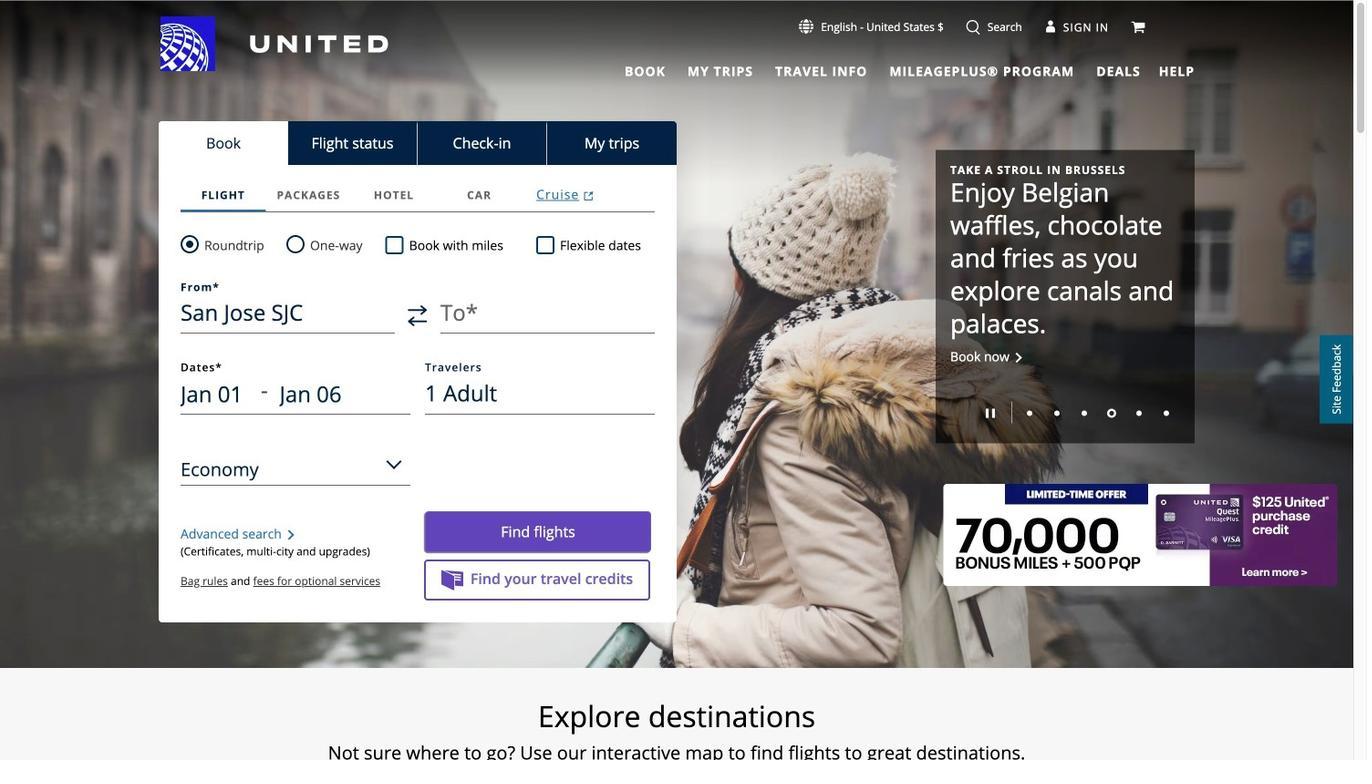 Task type: vqa. For each thing, say whether or not it's contained in the screenshot.
Depart Text Box
yes



Task type: describe. For each thing, give the bounding box(es) containing it.
0 vertical spatial tab list
[[614, 55, 1145, 82]]

Return text field
[[280, 373, 364, 415]]

1 vertical spatial tab list
[[159, 121, 677, 165]]

slide 4 of 6 image
[[1108, 409, 1117, 418]]

reverse origin and destination image
[[408, 305, 428, 327]]

enter your departing city, airport name, or airport code. element
[[181, 282, 220, 293]]

From* text field
[[181, 292, 395, 334]]

not sure where to go? use our interactive map to find flights to great destinations. element
[[54, 743, 1300, 761]]

slide 1 of 6 image
[[1027, 411, 1033, 416]]



Task type: locate. For each thing, give the bounding box(es) containing it.
view cart, click to view list of recently searched saved trips. image
[[1131, 20, 1146, 34]]

navigation
[[0, 16, 1354, 82]]

main content
[[0, 1, 1354, 761]]

currently in english united states	$ enter to change image
[[799, 19, 814, 34]]

slide 2 of 6 image
[[1055, 411, 1060, 416]]

slide 5 of 6 image
[[1137, 411, 1142, 416]]

slide 3 of 6 image
[[1082, 411, 1088, 416]]

united logo link to homepage image
[[161, 16, 389, 71]]

2 vertical spatial tab list
[[181, 178, 655, 213]]

slide 6 of 6 image
[[1164, 411, 1170, 416]]

economy element
[[181, 459, 383, 481]]

pause image
[[986, 409, 995, 418]]

To* text field
[[441, 292, 655, 334]]

None button
[[181, 444, 411, 486]]

Depart text field
[[181, 373, 261, 415]]

tab list
[[614, 55, 1145, 82], [159, 121, 677, 165], [181, 178, 655, 213]]

carousel buttons element
[[951, 396, 1181, 429]]

explore destinations element
[[54, 699, 1300, 735]]



